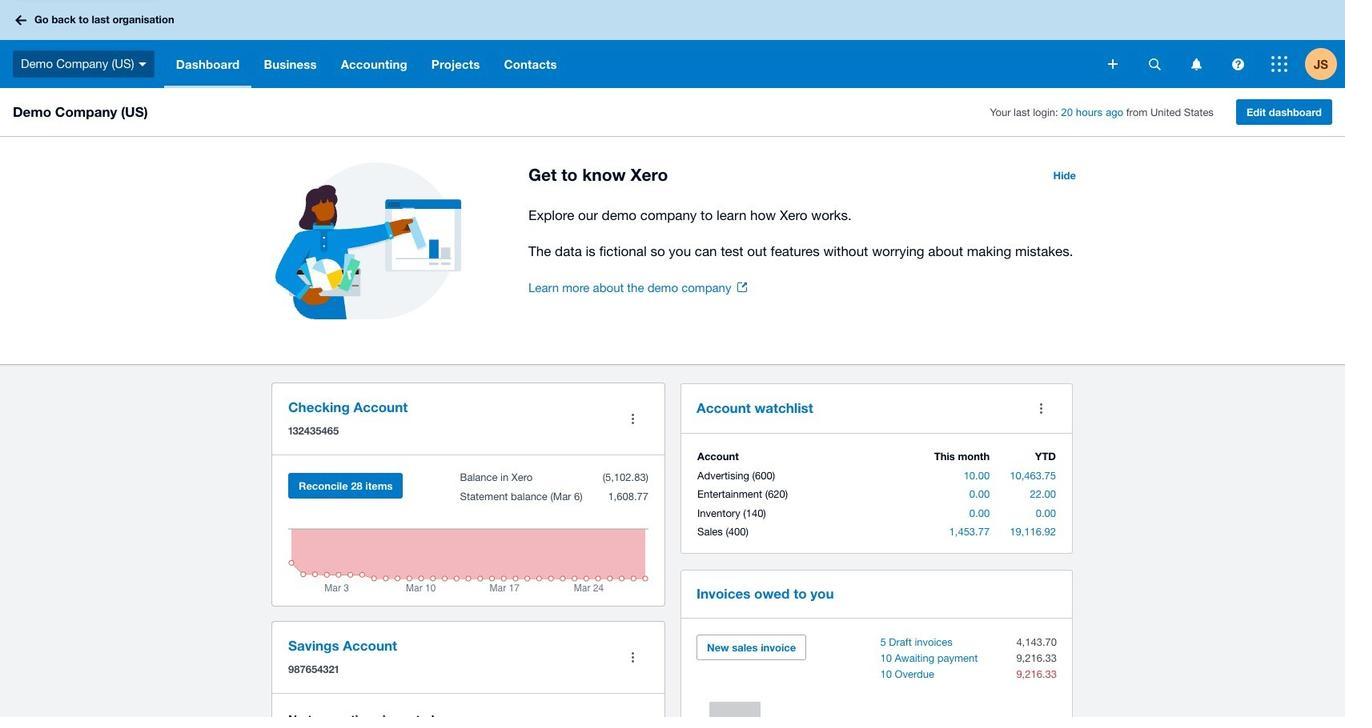 Task type: describe. For each thing, give the bounding box(es) containing it.
svg image
[[1272, 56, 1288, 72]]



Task type: vqa. For each thing, say whether or not it's contained in the screenshot.
on
no



Task type: locate. For each thing, give the bounding box(es) containing it.
banner
[[0, 0, 1345, 88]]

intro banner body element
[[528, 204, 1086, 263]]

manage menu toggle image
[[617, 403, 649, 435]]

manage menu toggle image
[[617, 642, 649, 674]]

accounts watchlist options image
[[1025, 392, 1057, 424]]

svg image
[[15, 15, 26, 25], [1149, 58, 1161, 70], [1191, 58, 1201, 70], [1232, 58, 1244, 70], [1108, 59, 1118, 69], [138, 62, 146, 66]]



